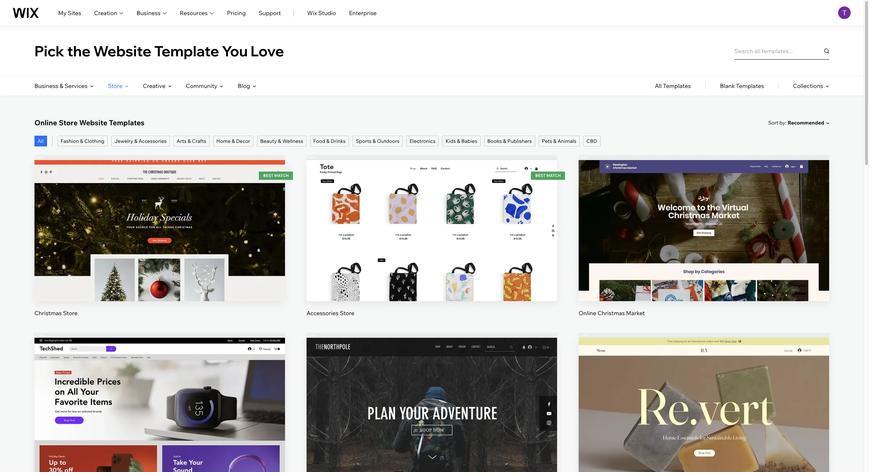 Task type: describe. For each thing, give the bounding box(es) containing it.
support
[[259, 9, 281, 16]]

sports
[[356, 138, 372, 144]]

my
[[58, 9, 67, 16]]

home & decor link
[[213, 136, 254, 147]]

beauty & wellness link
[[257, 136, 307, 147]]

crafts
[[192, 138, 206, 144]]

view for online store website templates - christmas store image
[[153, 241, 166, 248]]

templates for all templates
[[663, 82, 691, 89]]

online for online store website templates
[[34, 118, 57, 127]]

sites
[[68, 9, 81, 16]]

website for store
[[79, 118, 107, 127]]

books & publishers link
[[484, 136, 535, 147]]

pets & animals
[[542, 138, 577, 144]]

enterprise
[[349, 9, 377, 16]]

edit button for the view popup button related to online store website templates - electronics store image
[[143, 389, 177, 406]]

online christmas market
[[579, 309, 645, 317]]

view button for online store website templates - christmas store image
[[143, 236, 177, 253]]

pets
[[542, 138, 552, 144]]

fashion
[[61, 138, 79, 144]]

& for jewelry
[[134, 138, 138, 144]]

kids & babies
[[446, 138, 478, 144]]

& for fashion
[[80, 138, 83, 144]]

& for business
[[60, 82, 63, 89]]

& for home
[[232, 138, 235, 144]]

wix studio link
[[307, 8, 336, 17]]

business & services
[[34, 82, 88, 89]]

online store website templates - accessories store image
[[307, 160, 557, 301]]

profile image image
[[839, 6, 851, 19]]

electronics
[[410, 138, 436, 144]]

blank templates
[[720, 82, 764, 89]]

categories. use the left and right arrow keys to navigate the menu element
[[0, 76, 864, 96]]

sports & outdoors
[[356, 138, 400, 144]]

business for business & services
[[34, 82, 58, 89]]

christmas store
[[34, 309, 78, 317]]

sports & outdoors link
[[353, 136, 403, 147]]

sort by:
[[769, 119, 787, 126]]

pets & animals link
[[539, 136, 580, 147]]

my sites link
[[58, 8, 81, 17]]

pick
[[34, 42, 64, 60]]

community
[[186, 82, 217, 89]]

arts & crafts link
[[174, 136, 210, 147]]

christmas inside 'online christmas market' group
[[598, 309, 625, 317]]

online store website templates - online christmas market image
[[579, 160, 830, 301]]

cbd link
[[584, 136, 601, 147]]

view for online store website templates - backpack store image
[[425, 418, 439, 426]]

studio
[[319, 9, 336, 16]]

generic categories element
[[655, 76, 830, 96]]

jewelry & accessories link
[[111, 136, 170, 147]]

store for online store website templates
[[59, 118, 78, 127]]

arts
[[177, 138, 187, 144]]

collections
[[793, 82, 824, 89]]

christmas store group
[[34, 155, 285, 317]]

babies
[[462, 138, 478, 144]]

fashion & clothing
[[61, 138, 104, 144]]

resources
[[180, 9, 208, 16]]

wix
[[307, 9, 317, 16]]

outdoors
[[377, 138, 400, 144]]

animals
[[558, 138, 577, 144]]

& for beauty
[[278, 138, 281, 144]]

blank
[[720, 82, 735, 89]]

enterprise link
[[349, 8, 377, 17]]

beauty
[[260, 138, 277, 144]]

online store website templates - christmas store image
[[34, 160, 285, 301]]

cbd
[[587, 138, 598, 144]]

support link
[[259, 8, 281, 17]]

edit for the edit button related to the view popup button related to online store website templates - electronics store image
[[154, 394, 165, 401]]

store for christmas store
[[63, 309, 78, 317]]

business for business
[[137, 9, 160, 16]]



Task type: vqa. For each thing, say whether or not it's contained in the screenshot.
Design within group
no



Task type: locate. For each thing, give the bounding box(es) containing it.
view button for online store website templates - online christmas market image
[[687, 236, 721, 253]]

view for online store website templates - home goods store image
[[698, 418, 711, 426]]

edit button for the view popup button related to online store website templates - backpack store image
[[415, 389, 449, 406]]

beauty & wellness
[[260, 138, 303, 144]]

edit button for the view popup button within christmas store group
[[143, 211, 177, 229]]

business
[[137, 9, 160, 16], [34, 82, 58, 89]]

& for sports
[[373, 138, 376, 144]]

view button inside christmas store group
[[143, 236, 177, 253]]

& right pets
[[554, 138, 557, 144]]

2 horizontal spatial templates
[[737, 82, 764, 89]]

0 vertical spatial accessories
[[139, 138, 167, 144]]

0 vertical spatial all
[[655, 82, 662, 89]]

Search search field
[[735, 42, 830, 59]]

0 vertical spatial website
[[93, 42, 151, 60]]

books & publishers
[[488, 138, 532, 144]]

& right books
[[503, 138, 507, 144]]

view for online store website templates - online christmas market image
[[698, 241, 711, 248]]

view button inside 'online christmas market' group
[[687, 236, 721, 253]]

view
[[153, 241, 166, 248], [698, 241, 711, 248], [153, 418, 166, 426], [425, 418, 439, 426], [698, 418, 711, 426]]

my sites
[[58, 9, 81, 16]]

clothing
[[84, 138, 104, 144]]

& inside categories by subject element
[[60, 82, 63, 89]]

edit button inside 'online christmas market' group
[[687, 211, 721, 229]]

online store website templates - backpack store image
[[307, 338, 557, 472]]

arts & crafts
[[177, 138, 206, 144]]

fashion & clothing link
[[57, 136, 108, 147]]

edit button for the view popup button corresponding to online store website templates - home goods store image
[[687, 389, 721, 406]]

0 horizontal spatial online
[[34, 118, 57, 127]]

1 vertical spatial all
[[38, 138, 44, 144]]

blank templates link
[[720, 76, 764, 96]]

all templates
[[655, 82, 691, 89]]

1 vertical spatial business
[[34, 82, 58, 89]]

website for the
[[93, 42, 151, 60]]

store inside categories by subject element
[[108, 82, 123, 89]]

& for books
[[503, 138, 507, 144]]

store
[[108, 82, 123, 89], [59, 118, 78, 127], [63, 309, 78, 317], [340, 309, 355, 317]]

& inside fashion & clothing link
[[80, 138, 83, 144]]

home & decor
[[216, 138, 250, 144]]

food & drinks
[[313, 138, 346, 144]]

resources button
[[180, 8, 214, 17]]

electronics link
[[407, 136, 439, 147]]

christmas
[[34, 309, 62, 317], [598, 309, 625, 317]]

0 horizontal spatial business
[[34, 82, 58, 89]]

view button for online store website templates - home goods store image
[[687, 413, 721, 431]]

edit for the edit button within christmas store group
[[154, 216, 165, 224]]

online store website templates
[[34, 118, 145, 127]]

edit inside 'online christmas market' group
[[699, 216, 710, 224]]

all link
[[34, 136, 47, 147]]

food
[[313, 138, 325, 144]]

template
[[154, 42, 219, 60]]

1 vertical spatial accessories
[[307, 309, 339, 317]]

categories by subject element
[[34, 76, 256, 96]]

& right "sports"
[[373, 138, 376, 144]]

& left services
[[60, 82, 63, 89]]

market
[[626, 309, 645, 317]]

you
[[222, 42, 248, 60]]

& right beauty
[[278, 138, 281, 144]]

1 christmas from the left
[[34, 309, 62, 317]]

0 horizontal spatial all
[[38, 138, 44, 144]]

all for all templates
[[655, 82, 662, 89]]

& for arts
[[188, 138, 191, 144]]

online
[[34, 118, 57, 127], [579, 309, 597, 317]]

edit for the edit button for the view popup button related to online store website templates - backpack store image
[[427, 394, 437, 401]]

blog
[[238, 82, 250, 89]]

templates
[[663, 82, 691, 89], [737, 82, 764, 89], [109, 118, 145, 127]]

view inside 'online christmas market' group
[[698, 241, 711, 248]]

online store website templates - electronics store image
[[34, 338, 285, 472]]

& right fashion
[[80, 138, 83, 144]]

& inside pets & animals link
[[554, 138, 557, 144]]

edit for the edit button in 'online christmas market' group
[[699, 216, 710, 224]]

food & drinks link
[[310, 136, 349, 147]]

0 vertical spatial business
[[137, 9, 160, 16]]

& for pets
[[554, 138, 557, 144]]

1 horizontal spatial all
[[655, 82, 662, 89]]

online christmas market group
[[579, 155, 830, 317]]

pricing link
[[227, 8, 246, 17]]

the
[[67, 42, 91, 60]]

wellness
[[282, 138, 303, 144]]

books
[[488, 138, 502, 144]]

& inside the books & publishers link
[[503, 138, 507, 144]]

& for kids
[[457, 138, 460, 144]]

home
[[216, 138, 231, 144]]

accessories store
[[307, 309, 355, 317]]

0 horizontal spatial christmas
[[34, 309, 62, 317]]

creation
[[94, 9, 117, 16]]

& for food
[[327, 138, 330, 144]]

1 horizontal spatial templates
[[663, 82, 691, 89]]

& inside home & decor link
[[232, 138, 235, 144]]

0 horizontal spatial accessories
[[139, 138, 167, 144]]

edit button for the view popup button in 'online christmas market' group
[[687, 211, 721, 229]]

creative
[[143, 82, 166, 89]]

kids & babies link
[[443, 136, 481, 147]]

love
[[251, 42, 284, 60]]

2 christmas from the left
[[598, 309, 625, 317]]

online store website templates - home goods store image
[[579, 338, 830, 472]]

view inside christmas store group
[[153, 241, 166, 248]]

& inside sports & outdoors link
[[373, 138, 376, 144]]

edit
[[154, 216, 165, 224], [699, 216, 710, 224], [154, 394, 165, 401], [427, 394, 437, 401], [699, 394, 710, 401]]

jewelry & accessories
[[114, 138, 167, 144]]

business inside categories by subject element
[[34, 82, 58, 89]]

& inside the arts & crafts link
[[188, 138, 191, 144]]

1 horizontal spatial christmas
[[598, 309, 625, 317]]

1 horizontal spatial business
[[137, 9, 160, 16]]

all templates link
[[655, 76, 691, 96]]

sort
[[769, 119, 779, 126]]

website
[[93, 42, 151, 60], [79, 118, 107, 127]]

view for online store website templates - electronics store image
[[153, 418, 166, 426]]

view button for online store website templates - backpack store image
[[415, 413, 449, 431]]

by:
[[780, 119, 787, 126]]

jewelry
[[114, 138, 133, 144]]

decor
[[236, 138, 250, 144]]

accessories inside group
[[307, 309, 339, 317]]

& left decor
[[232, 138, 235, 144]]

0 vertical spatial online
[[34, 118, 57, 127]]

drinks
[[331, 138, 346, 144]]

accessories
[[139, 138, 167, 144], [307, 309, 339, 317]]

edit inside christmas store group
[[154, 216, 165, 224]]

edit button
[[143, 211, 177, 229], [687, 211, 721, 229], [143, 389, 177, 406], [415, 389, 449, 406], [687, 389, 721, 406]]

all
[[655, 82, 662, 89], [38, 138, 44, 144]]

& inside food & drinks link
[[327, 138, 330, 144]]

1 vertical spatial online
[[579, 309, 597, 317]]

publishers
[[508, 138, 532, 144]]

accessories store group
[[307, 155, 557, 317]]

recommended
[[788, 120, 825, 126]]

1 horizontal spatial online
[[579, 309, 597, 317]]

online inside group
[[579, 309, 597, 317]]

1 horizontal spatial accessories
[[307, 309, 339, 317]]

kids
[[446, 138, 456, 144]]

wix studio
[[307, 9, 336, 16]]

all for all
[[38, 138, 44, 144]]

business inside dropdown button
[[137, 9, 160, 16]]

& right the kids
[[457, 138, 460, 144]]

0 horizontal spatial templates
[[109, 118, 145, 127]]

& right "food"
[[327, 138, 330, 144]]

edit button inside christmas store group
[[143, 211, 177, 229]]

online for online christmas market
[[579, 309, 597, 317]]

store for accessories store
[[340, 309, 355, 317]]

view button
[[143, 236, 177, 253], [687, 236, 721, 253], [143, 413, 177, 431], [415, 413, 449, 431], [687, 413, 721, 431]]

& inside beauty & wellness link
[[278, 138, 281, 144]]

creation button
[[94, 8, 124, 17]]

templates for blank templates
[[737, 82, 764, 89]]

& inside kids & babies link
[[457, 138, 460, 144]]

1 vertical spatial website
[[79, 118, 107, 127]]

business button
[[137, 8, 167, 17]]

all inside generic categories element
[[655, 82, 662, 89]]

&
[[60, 82, 63, 89], [80, 138, 83, 144], [134, 138, 138, 144], [188, 138, 191, 144], [232, 138, 235, 144], [278, 138, 281, 144], [327, 138, 330, 144], [373, 138, 376, 144], [457, 138, 460, 144], [503, 138, 507, 144], [554, 138, 557, 144]]

view button for online store website templates - electronics store image
[[143, 413, 177, 431]]

& right "arts"
[[188, 138, 191, 144]]

pricing
[[227, 9, 246, 16]]

& inside jewelry & accessories link
[[134, 138, 138, 144]]

services
[[65, 82, 88, 89]]

None search field
[[735, 42, 830, 59]]

pick the website template you love
[[34, 42, 284, 60]]

& right the jewelry
[[134, 138, 138, 144]]

edit for the edit button associated with the view popup button corresponding to online store website templates - home goods store image
[[699, 394, 710, 401]]

christmas inside christmas store group
[[34, 309, 62, 317]]



